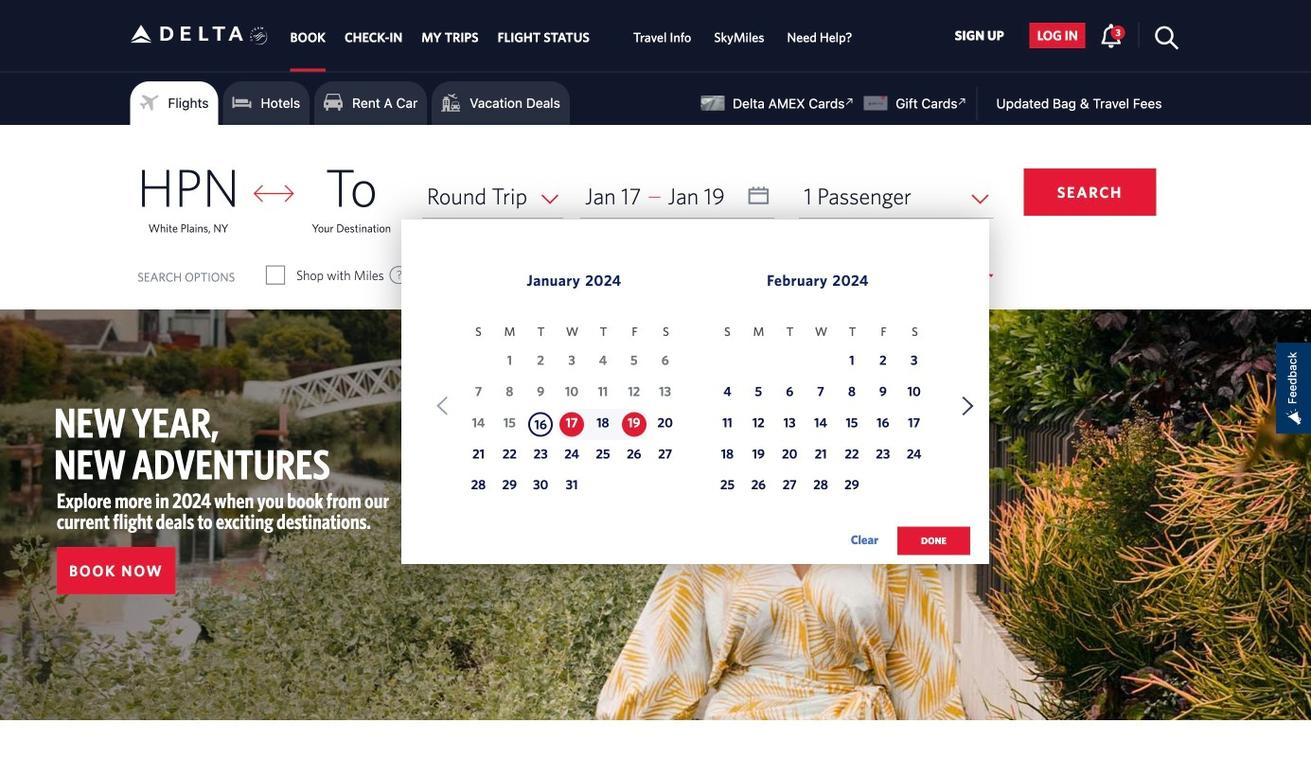 Task type: vqa. For each thing, say whether or not it's contained in the screenshot.
field
yes



Task type: locate. For each thing, give the bounding box(es) containing it.
None checkbox
[[267, 266, 284, 285]]

calendar expanded, use arrow keys to select date application
[[401, 220, 989, 575]]

tab panel
[[0, 125, 1311, 575]]

tab list
[[281, 0, 864, 71]]

None text field
[[580, 174, 775, 218]]

None field
[[422, 174, 563, 218], [799, 174, 993, 218], [422, 174, 563, 218], [799, 174, 993, 218]]

None checkbox
[[605, 266, 622, 285]]

skyteam image
[[250, 6, 268, 66]]

delta air lines image
[[130, 4, 244, 63]]



Task type: describe. For each thing, give the bounding box(es) containing it.
this link opens another site in a new window that may not follow the same accessibility policies as delta air lines. image
[[954, 93, 972, 111]]

this link opens another site in a new window that may not follow the same accessibility policies as delta air lines. image
[[841, 93, 859, 111]]



